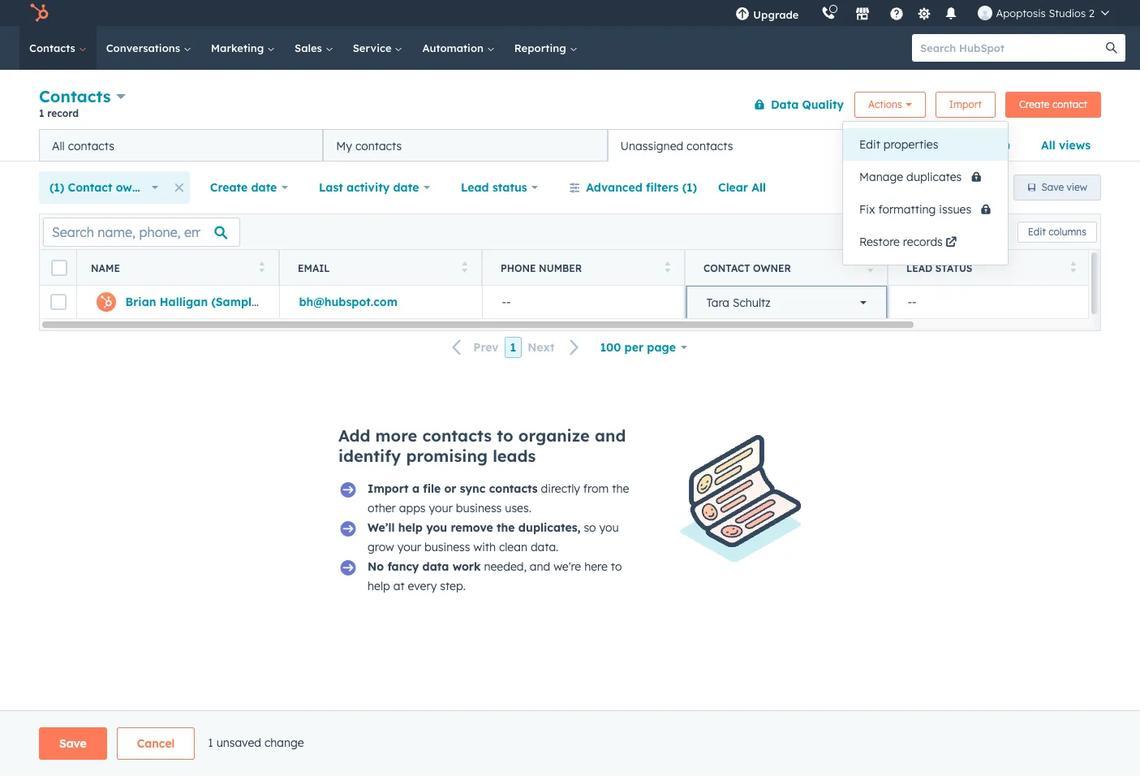 Task type: vqa. For each thing, say whether or not it's contained in the screenshot.
top Set
no



Task type: locate. For each thing, give the bounding box(es) containing it.
1 horizontal spatial lead
[[907, 262, 933, 274]]

add inside add view (3/5) popup button
[[927, 138, 950, 153]]

business up data
[[425, 540, 471, 555]]

create inside create date popup button
[[210, 180, 248, 195]]

1 inside button
[[510, 340, 517, 355]]

0 vertical spatial business
[[456, 501, 502, 516]]

clean
[[499, 540, 528, 555]]

you
[[426, 521, 448, 535], [600, 521, 619, 535]]

press to sort. element up contact)
[[259, 261, 265, 275]]

1 vertical spatial view
[[1067, 181, 1088, 193]]

contact up tara
[[704, 262, 751, 274]]

lead down records
[[907, 262, 933, 274]]

contact
[[1053, 98, 1088, 110]]

help image
[[890, 7, 905, 22]]

1 vertical spatial to
[[611, 559, 622, 574]]

-- down lead status
[[908, 295, 917, 309]]

5 press to sort. element from the left
[[1071, 261, 1077, 275]]

1 - from the left
[[502, 295, 507, 309]]

1 vertical spatial contact
[[704, 262, 751, 274]]

0 horizontal spatial 1
[[39, 107, 44, 119]]

fix
[[860, 202, 876, 217]]

help down apps
[[399, 521, 423, 535]]

your up fancy
[[398, 540, 422, 555]]

1 vertical spatial 1
[[510, 340, 517, 355]]

press to sort. element for lead status
[[1071, 261, 1077, 275]]

-- button down status
[[888, 286, 1091, 318]]

contacts up the clear
[[687, 138, 734, 153]]

tara schultz button
[[707, 294, 867, 312]]

edit
[[860, 137, 881, 152], [1029, 225, 1047, 238]]

edit properties
[[860, 137, 939, 152]]

all left views on the top of page
[[1042, 138, 1056, 153]]

1 horizontal spatial import
[[950, 98, 982, 110]]

0 horizontal spatial view
[[953, 138, 979, 153]]

contacts right my at the top
[[356, 138, 402, 153]]

add
[[927, 138, 950, 153], [339, 426, 371, 446]]

data quality
[[771, 97, 845, 112]]

add inside add more contacts to organize and identify promising leads
[[339, 426, 371, 446]]

0 vertical spatial create
[[1020, 98, 1050, 110]]

unassigned
[[621, 138, 684, 153]]

directly
[[541, 482, 581, 496]]

contacts inside add more contacts to organize and identify promising leads
[[423, 426, 492, 446]]

the up 'clean'
[[497, 521, 515, 535]]

1 left record
[[39, 107, 44, 119]]

all for all contacts
[[52, 138, 65, 153]]

service
[[353, 41, 395, 54]]

1 vertical spatial add
[[339, 426, 371, 446]]

0 horizontal spatial contact
[[68, 180, 112, 195]]

1 horizontal spatial view
[[1067, 181, 1088, 193]]

import up other
[[368, 482, 409, 496]]

unassigned contacts button
[[608, 129, 892, 162]]

press to sort. image for email
[[462, 261, 468, 272]]

1
[[39, 107, 44, 119], [510, 340, 517, 355], [208, 735, 213, 750]]

1 (1) from the left
[[50, 180, 64, 195]]

press to sort. element up the page
[[665, 261, 671, 275]]

contact down all contacts
[[68, 180, 112, 195]]

lead left status
[[461, 180, 489, 195]]

bh@hubspot.com
[[299, 295, 398, 309]]

4 press to sort. image from the left
[[868, 261, 874, 272]]

contacts up (1) contact owner
[[68, 138, 114, 153]]

1 vertical spatial and
[[530, 559, 551, 574]]

1 horizontal spatial (1)
[[683, 180, 698, 195]]

0 horizontal spatial edit
[[860, 137, 881, 152]]

phone
[[501, 262, 536, 274]]

0 horizontal spatial --
[[502, 295, 511, 309]]

view left (3/5) at the top right
[[953, 138, 979, 153]]

view inside popup button
[[953, 138, 979, 153]]

contacts inside button
[[687, 138, 734, 153]]

activity
[[347, 180, 390, 195]]

2 horizontal spatial 1
[[510, 340, 517, 355]]

0 horizontal spatial date
[[251, 180, 277, 195]]

contacts banner
[[39, 83, 1102, 129]]

2 (1) from the left
[[683, 180, 698, 195]]

3 press to sort. element from the left
[[665, 261, 671, 275]]

2 -- from the left
[[908, 295, 917, 309]]

fix formatting issues button
[[844, 193, 1009, 226]]

and up from
[[595, 426, 626, 446]]

menu item
[[811, 0, 814, 26]]

save view
[[1042, 181, 1088, 193]]

0 vertical spatial to
[[497, 426, 514, 446]]

you right the so
[[600, 521, 619, 535]]

contact owner
[[704, 262, 792, 274]]

from
[[584, 482, 609, 496]]

0 vertical spatial 1
[[39, 107, 44, 119]]

last activity date button
[[309, 171, 441, 204]]

import inside button
[[950, 98, 982, 110]]

to
[[497, 426, 514, 446], [611, 559, 622, 574]]

2 date from the left
[[393, 180, 419, 195]]

automation
[[423, 41, 487, 54]]

reporting link
[[505, 26, 588, 70]]

-- button
[[482, 286, 685, 318], [888, 286, 1091, 318]]

lead for lead status
[[907, 262, 933, 274]]

1 left unsaved
[[208, 735, 213, 750]]

owner up tara schultz popup button
[[754, 262, 792, 274]]

press to sort. element down restore
[[868, 261, 874, 275]]

0 horizontal spatial your
[[398, 540, 422, 555]]

100 per page
[[600, 340, 676, 355]]

you inside the so you grow your business with clean data.
[[600, 521, 619, 535]]

create down all contacts button
[[210, 180, 248, 195]]

1 horizontal spatial --
[[908, 295, 917, 309]]

fancy
[[388, 559, 419, 574]]

other
[[368, 501, 396, 516]]

work
[[453, 559, 481, 574]]

to right here
[[611, 559, 622, 574]]

0 horizontal spatial save
[[59, 737, 87, 751]]

clear all button
[[708, 171, 777, 204]]

1 horizontal spatial save
[[1042, 181, 1065, 193]]

duplicates,
[[519, 521, 581, 535]]

your inside the so you grow your business with clean data.
[[398, 540, 422, 555]]

service link
[[343, 26, 413, 70]]

next
[[528, 340, 555, 355]]

0 horizontal spatial you
[[426, 521, 448, 535]]

0 vertical spatial add
[[927, 138, 950, 153]]

4 press to sort. element from the left
[[868, 261, 874, 275]]

date inside popup button
[[251, 180, 277, 195]]

tara
[[707, 296, 730, 310]]

lead for lead status
[[461, 180, 489, 195]]

or
[[445, 482, 457, 496]]

sales link
[[285, 26, 343, 70]]

directly from the other apps your business uses.
[[368, 482, 630, 516]]

0 vertical spatial and
[[595, 426, 626, 446]]

bh@hubspot.com button
[[279, 286, 482, 318]]

advanced filters (1) button
[[559, 171, 708, 204]]

1 vertical spatial help
[[368, 579, 390, 594]]

contacts down hubspot 'link' at top
[[29, 41, 79, 54]]

save inside save button
[[59, 737, 87, 751]]

1 -- from the left
[[502, 295, 511, 309]]

(1) right filters
[[683, 180, 698, 195]]

add for add more contacts to organize and identify promising leads
[[339, 426, 371, 446]]

1 horizontal spatial to
[[611, 559, 622, 574]]

press to sort. image down filters
[[665, 261, 671, 272]]

contacts inside popup button
[[39, 86, 111, 106]]

1 vertical spatial import
[[368, 482, 409, 496]]

1 vertical spatial owner
[[754, 262, 792, 274]]

0 vertical spatial lead
[[461, 180, 489, 195]]

conversations link
[[96, 26, 201, 70]]

promising
[[406, 446, 488, 466]]

date right activity
[[393, 180, 419, 195]]

all down 1 record
[[52, 138, 65, 153]]

add up duplicates
[[927, 138, 950, 153]]

the right from
[[612, 482, 630, 496]]

1 horizontal spatial and
[[595, 426, 626, 446]]

(1) down all contacts
[[50, 180, 64, 195]]

1 horizontal spatial -- button
[[888, 286, 1091, 318]]

0 horizontal spatial create
[[210, 180, 248, 195]]

edit inside "button"
[[1029, 225, 1047, 238]]

bh@hubspot.com link
[[299, 295, 398, 309]]

fix formatting issues
[[860, 202, 975, 217]]

to inside needed, and we're here to help at every step.
[[611, 559, 622, 574]]

1 horizontal spatial your
[[429, 501, 453, 516]]

create contact
[[1020, 98, 1088, 110]]

owner up search name, phone, email addresses, or company search box
[[116, 180, 151, 195]]

0 horizontal spatial import
[[368, 482, 409, 496]]

apoptosis studios 2 button
[[969, 0, 1120, 26]]

0 vertical spatial import
[[950, 98, 982, 110]]

1 horizontal spatial the
[[612, 482, 630, 496]]

create inside create contact button
[[1020, 98, 1050, 110]]

1 vertical spatial lead
[[907, 262, 933, 274]]

business
[[456, 501, 502, 516], [425, 540, 471, 555]]

1 press to sort. image from the left
[[259, 261, 265, 272]]

sync
[[460, 482, 486, 496]]

1 horizontal spatial 1
[[208, 735, 213, 750]]

2 vertical spatial 1
[[208, 735, 213, 750]]

2 press to sort. image from the left
[[462, 261, 468, 272]]

marketing
[[211, 41, 267, 54]]

0 horizontal spatial help
[[368, 579, 390, 594]]

1 horizontal spatial add
[[927, 138, 950, 153]]

1 vertical spatial create
[[210, 180, 248, 195]]

edit left columns
[[1029, 225, 1047, 238]]

edit up manage
[[860, 137, 881, 152]]

edit columns
[[1029, 225, 1087, 238]]

2 horizontal spatial all
[[1042, 138, 1056, 153]]

1 vertical spatial contacts
[[39, 86, 111, 106]]

more
[[376, 426, 418, 446]]

1 horizontal spatial edit
[[1029, 225, 1047, 238]]

lead inside "popup button"
[[461, 180, 489, 195]]

duplicates
[[907, 170, 963, 184]]

data quality button
[[744, 88, 845, 121]]

0 horizontal spatial owner
[[116, 180, 151, 195]]

create left contact
[[1020, 98, 1050, 110]]

1 inside page section element
[[208, 735, 213, 750]]

press to sort. element for email
[[462, 261, 468, 275]]

0 vertical spatial contact
[[68, 180, 112, 195]]

import a file or sync contacts
[[368, 482, 538, 496]]

-- down phone
[[502, 295, 511, 309]]

lead status
[[907, 262, 973, 274]]

create for create contact
[[1020, 98, 1050, 110]]

1 horizontal spatial you
[[600, 521, 619, 535]]

add view (3/5) button
[[899, 129, 1031, 162]]

1 vertical spatial business
[[425, 540, 471, 555]]

-- button down number
[[482, 286, 685, 318]]

help inside needed, and we're here to help at every step.
[[368, 579, 390, 594]]

view down views on the top of page
[[1067, 181, 1088, 193]]

help down no
[[368, 579, 390, 594]]

edit columns button
[[1018, 221, 1098, 242]]

0 horizontal spatial and
[[530, 559, 551, 574]]

create
[[1020, 98, 1050, 110], [210, 180, 248, 195]]

1 date from the left
[[251, 180, 277, 195]]

1 inside contacts banner
[[39, 107, 44, 119]]

(1) inside advanced filters (1) button
[[683, 180, 698, 195]]

search image
[[1107, 42, 1118, 54]]

view for add
[[953, 138, 979, 153]]

3 press to sort. image from the left
[[665, 261, 671, 272]]

1 -- button from the left
[[482, 286, 685, 318]]

0 horizontal spatial lead
[[461, 180, 489, 195]]

view inside button
[[1067, 181, 1088, 193]]

100 per page button
[[590, 331, 698, 364]]

0 horizontal spatial add
[[339, 426, 371, 446]]

you left remove
[[426, 521, 448, 535]]

0 horizontal spatial -- button
[[482, 286, 685, 318]]

the
[[612, 482, 630, 496], [497, 521, 515, 535]]

business up we'll help you remove the duplicates, at the bottom of page
[[456, 501, 502, 516]]

press to sort. image down restore
[[868, 261, 874, 272]]

unassigned contacts
[[621, 138, 734, 153]]

pagination navigation
[[443, 337, 590, 358]]

to left 'organize'
[[497, 426, 514, 446]]

settings image
[[918, 7, 932, 22]]

1 right prev
[[510, 340, 517, 355]]

(1) contact owner button
[[39, 171, 169, 204]]

1 horizontal spatial date
[[393, 180, 419, 195]]

2 press to sort. element from the left
[[462, 261, 468, 275]]

reporting
[[515, 41, 570, 54]]

0 vertical spatial save
[[1042, 181, 1065, 193]]

so you grow your business with clean data.
[[368, 521, 619, 555]]

Search name, phone, email addresses, or company search field
[[43, 217, 240, 246]]

edit for edit properties
[[860, 137, 881, 152]]

issues
[[940, 202, 972, 217]]

press to sort. image left phone
[[462, 261, 468, 272]]

contact inside "popup button"
[[68, 180, 112, 195]]

lead
[[461, 180, 489, 195], [907, 262, 933, 274]]

0 vertical spatial view
[[953, 138, 979, 153]]

press to sort. image up contact)
[[259, 261, 265, 272]]

filters
[[646, 180, 679, 195]]

press to sort. image
[[1071, 261, 1077, 272]]

and down data.
[[530, 559, 551, 574]]

contacts
[[29, 41, 79, 54], [39, 86, 111, 106]]

0 horizontal spatial to
[[497, 426, 514, 446]]

2 - from the left
[[507, 295, 511, 309]]

0 horizontal spatial (1)
[[50, 180, 64, 195]]

1 vertical spatial edit
[[1029, 225, 1047, 238]]

press to sort. element left phone
[[462, 261, 468, 275]]

edit for edit columns
[[1029, 225, 1047, 238]]

1 for 1
[[510, 340, 517, 355]]

0 horizontal spatial the
[[497, 521, 515, 535]]

calling icon image
[[822, 6, 837, 21]]

notifications button
[[938, 0, 966, 26]]

press to sort. element
[[259, 261, 265, 275], [462, 261, 468, 275], [665, 261, 671, 275], [868, 261, 874, 275], [1071, 261, 1077, 275]]

contacts up record
[[39, 86, 111, 106]]

calling icon button
[[816, 2, 843, 24]]

date inside 'popup button'
[[393, 180, 419, 195]]

0 horizontal spatial all
[[52, 138, 65, 153]]

data.
[[531, 540, 559, 555]]

0 vertical spatial edit
[[860, 137, 881, 152]]

0 vertical spatial the
[[612, 482, 630, 496]]

press to sort. element for phone number
[[665, 261, 671, 275]]

add for add view (3/5)
[[927, 138, 950, 153]]

all
[[1042, 138, 1056, 153], [52, 138, 65, 153], [752, 180, 767, 195]]

owner inside "popup button"
[[116, 180, 151, 195]]

organize
[[519, 426, 590, 446]]

press to sort. element down columns
[[1071, 261, 1077, 275]]

1 horizontal spatial help
[[399, 521, 423, 535]]

1 record
[[39, 107, 79, 119]]

all right the clear
[[752, 180, 767, 195]]

brian
[[125, 295, 156, 309]]

menu
[[725, 0, 1121, 26]]

100
[[600, 340, 621, 355]]

date left last
[[251, 180, 277, 195]]

press to sort. image
[[259, 261, 265, 272], [462, 261, 468, 272], [665, 261, 671, 272], [868, 261, 874, 272]]

phone number
[[501, 262, 582, 274]]

1 horizontal spatial create
[[1020, 98, 1050, 110]]

2 you from the left
[[600, 521, 619, 535]]

import up add view (3/5) popup button
[[950, 98, 982, 110]]

0 vertical spatial your
[[429, 501, 453, 516]]

contacts up import a file or sync contacts
[[423, 426, 492, 446]]

upgrade image
[[736, 7, 751, 22]]

0 vertical spatial owner
[[116, 180, 151, 195]]

add left more
[[339, 426, 371, 446]]

1 horizontal spatial owner
[[754, 262, 792, 274]]

your down file
[[429, 501, 453, 516]]

save inside save view button
[[1042, 181, 1065, 193]]

-- for 1st -- button from the right
[[908, 295, 917, 309]]

1 vertical spatial save
[[59, 737, 87, 751]]

1 vertical spatial your
[[398, 540, 422, 555]]



Task type: describe. For each thing, give the bounding box(es) containing it.
all contacts button
[[39, 129, 323, 162]]

properties
[[884, 137, 939, 152]]

restore
[[860, 235, 901, 249]]

all for all views
[[1042, 138, 1056, 153]]

actions
[[869, 98, 903, 110]]

record
[[47, 107, 79, 119]]

press to sort. image for phone number
[[665, 261, 671, 272]]

and inside add more contacts to organize and identify promising leads
[[595, 426, 626, 446]]

brian halligan (sample contact)
[[125, 295, 311, 309]]

business inside the so you grow your business with clean data.
[[425, 540, 471, 555]]

0 vertical spatial help
[[399, 521, 423, 535]]

save button
[[39, 728, 107, 760]]

create for create date
[[210, 180, 248, 195]]

advanced filters (1)
[[587, 180, 698, 195]]

manage duplicates button
[[844, 161, 1009, 193]]

import for import a file or sync contacts
[[368, 482, 409, 496]]

notifications image
[[945, 7, 959, 22]]

uses.
[[505, 501, 532, 516]]

save for save view
[[1042, 181, 1065, 193]]

restore records
[[860, 235, 943, 249]]

1 horizontal spatial contact
[[704, 262, 751, 274]]

upgrade
[[754, 8, 799, 21]]

contacts link
[[19, 26, 96, 70]]

(3/5)
[[983, 138, 1011, 153]]

sales
[[295, 41, 325, 54]]

(1) contact owner
[[50, 180, 151, 195]]

we'll
[[368, 521, 395, 535]]

1 for 1 record
[[39, 107, 44, 119]]

step.
[[440, 579, 466, 594]]

hubspot link
[[19, 3, 61, 23]]

-- for first -- button from the left
[[502, 295, 511, 309]]

marketplaces image
[[856, 7, 871, 22]]

1 button
[[505, 337, 522, 358]]

1 horizontal spatial all
[[752, 180, 767, 195]]

import for import
[[950, 98, 982, 110]]

email
[[298, 262, 330, 274]]

save view button
[[1014, 175, 1102, 201]]

clear
[[719, 180, 749, 195]]

remove
[[451, 521, 494, 535]]

1 vertical spatial the
[[497, 521, 515, 535]]

(1) inside (1) contact owner "popup button"
[[50, 180, 64, 195]]

business inside directly from the other apps your business uses.
[[456, 501, 502, 516]]

0 vertical spatial contacts
[[29, 41, 79, 54]]

the inside directly from the other apps your business uses.
[[612, 482, 630, 496]]

records
[[904, 235, 943, 249]]

tara schultz image
[[979, 6, 993, 20]]

prev
[[474, 340, 499, 355]]

press to sort. element for contact owner
[[868, 261, 874, 275]]

schultz
[[733, 296, 771, 310]]

actions button
[[855, 91, 926, 117]]

your inside directly from the other apps your business uses.
[[429, 501, 453, 516]]

per
[[625, 340, 644, 355]]

press to sort. image for contact owner
[[868, 261, 874, 272]]

page section element
[[0, 728, 1141, 760]]

quality
[[803, 97, 845, 112]]

to inside add more contacts to organize and identify promising leads
[[497, 426, 514, 446]]

contacts for all contacts
[[68, 138, 114, 153]]

columns
[[1049, 225, 1087, 238]]

1 press to sort. element from the left
[[259, 261, 265, 275]]

cancel
[[137, 737, 175, 751]]

Search HubSpot search field
[[913, 34, 1112, 62]]

3 - from the left
[[908, 295, 913, 309]]

2
[[1090, 6, 1095, 19]]

my
[[336, 138, 352, 153]]

marketplaces button
[[847, 0, 881, 26]]

a
[[412, 482, 420, 496]]

status
[[936, 262, 973, 274]]

contacts button
[[39, 84, 126, 108]]

contacts for my contacts
[[356, 138, 402, 153]]

studios
[[1049, 6, 1087, 19]]

apoptosis studios 2
[[997, 6, 1095, 19]]

formatting
[[879, 202, 937, 217]]

and inside needed, and we're here to help at every step.
[[530, 559, 551, 574]]

we're
[[554, 559, 582, 574]]

halligan
[[160, 295, 208, 309]]

view for save
[[1067, 181, 1088, 193]]

hubspot image
[[29, 3, 49, 23]]

settings link
[[915, 4, 935, 22]]

2 -- button from the left
[[888, 286, 1091, 318]]

prev button
[[443, 337, 505, 358]]

at
[[394, 579, 405, 594]]

4 - from the left
[[913, 295, 917, 309]]

cancel button
[[117, 728, 195, 760]]

conversations
[[106, 41, 183, 54]]

contacts for unassigned contacts
[[687, 138, 734, 153]]

manage duplicates
[[860, 170, 966, 184]]

1 for 1 unsaved change
[[208, 735, 213, 750]]

we'll help you remove the duplicates,
[[368, 521, 581, 535]]

grow
[[368, 540, 394, 555]]

clear all
[[719, 180, 767, 195]]

with
[[474, 540, 496, 555]]

change
[[265, 735, 304, 750]]

lead status
[[461, 180, 528, 195]]

1 you from the left
[[426, 521, 448, 535]]

save for save
[[59, 737, 87, 751]]

1 unsaved change
[[205, 735, 304, 750]]

last activity date
[[319, 180, 419, 195]]

data
[[771, 97, 799, 112]]

status
[[493, 180, 528, 195]]

all contacts
[[52, 138, 114, 153]]

add view (3/5)
[[927, 138, 1011, 153]]

no
[[368, 559, 384, 574]]

identify
[[339, 446, 401, 466]]

edit properties link
[[844, 128, 1009, 161]]

advanced
[[587, 180, 643, 195]]

create date
[[210, 180, 277, 195]]

my contacts
[[336, 138, 402, 153]]

my contacts button
[[323, 129, 608, 162]]

all views link
[[1031, 129, 1102, 162]]

contacts up the uses. in the left bottom of the page
[[489, 482, 538, 496]]

menu containing apoptosis studios 2
[[725, 0, 1121, 26]]



